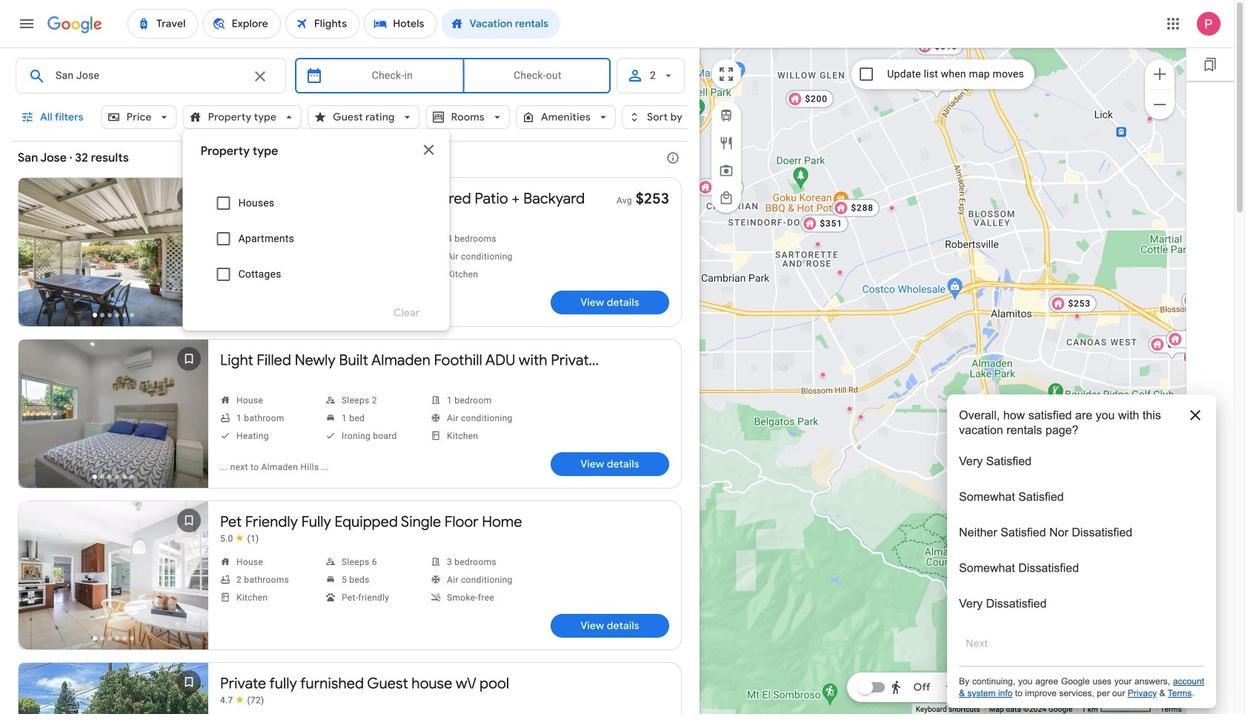Task type: describe. For each thing, give the bounding box(es) containing it.
photos list for back icon for the photo 1 for save light filled newly built  almaden foothill adu with private yard and entrance to collection 'icon'
[[19, 340, 208, 503]]

view larger map image
[[718, 65, 736, 83]]

4.7 out of 5 stars from 72 reviews image
[[220, 695, 264, 706]]

next image for save pet friendly fully equipped single floor home to collection image
[[171, 561, 207, 596]]

close dialog image
[[420, 141, 438, 159]]

luxury stay near oakridge mall for vacation/work image
[[847, 406, 853, 412]]

zoom in map image
[[1152, 65, 1169, 83]]

zoom out map image
[[1152, 95, 1169, 113]]

photos list for the photo 1 related to save charming san jose home w/ covered patio + backyard to collection "image"'s back icon
[[19, 178, 208, 341]]

luxurious  cozy large 4 br home with swimming pool!(san jose/cambrian area) image
[[890, 205, 895, 211]]

save light filled newly built  almaden foothill adu with private yard and entrance to collection image
[[171, 341, 207, 377]]

back image for the photo 1 related to save charming san jose home w/ covered patio + backyard to collection "image"
[[20, 237, 56, 273]]

save charming san jose home w/ covered patio + backyard to collection image
[[171, 179, 207, 215]]

next image for save charming san jose home w/ covered patio + backyard to collection "image"
[[171, 237, 207, 273]]

photo 1 image for save light filled newly built  almaden foothill adu with private yard and entrance to collection 'icon'
[[19, 340, 208, 488]]

back image for the photo 1 for save light filled newly built  almaden foothill adu with private yard and entrance to collection 'icon'
[[20, 399, 56, 435]]

clear image
[[251, 67, 269, 85]]



Task type: locate. For each thing, give the bounding box(es) containing it.
next image down save pet friendly fully equipped single floor home to collection image
[[171, 561, 207, 596]]

2 photo 1 image from the top
[[19, 340, 208, 488]]

1 next image from the top
[[171, 237, 207, 273]]

3 photos list from the top
[[19, 501, 208, 664]]

1 photo 1 image from the top
[[19, 178, 208, 326]]

1 vertical spatial next image
[[171, 399, 207, 435]]

private fully furnished guest house w\/ pool image
[[821, 372, 827, 378]]

photo 1 image for save charming san jose home w/ covered patio + backyard to collection "image"
[[19, 178, 208, 326]]

2 vertical spatial back image
[[20, 561, 56, 596]]

beautiful and bright 2\/1 bedroom bath w\/ 85 mb wifi & samsung smart tv image
[[858, 414, 864, 420]]

next image
[[171, 237, 207, 273], [171, 399, 207, 435], [171, 561, 207, 596]]

5 out of 5 stars from 1 reviews image
[[220, 533, 259, 545]]

4 photos list from the top
[[19, 663, 208, 714]]

don's comfy private room, $101 image
[[1182, 292, 1230, 310]]

pet friendly fully equipped single floor home image
[[838, 270, 844, 276]]

on the golf course home w amazing views! image
[[1004, 533, 1010, 539]]

4 photo 1 image from the top
[[19, 663, 208, 714]]

back image
[[20, 237, 56, 273], [20, 399, 56, 435], [20, 561, 56, 596]]

2 vertical spatial next image
[[171, 561, 207, 596]]

2 photos list from the top
[[19, 340, 208, 503]]

main menu image
[[18, 15, 36, 33]]

next image down save charming san jose home w/ covered patio + backyard to collection "image"
[[171, 237, 207, 273]]

3 next image from the top
[[171, 561, 207, 596]]

0 vertical spatial next image
[[171, 237, 207, 273]]

Search for places, hotels and more text field
[[55, 59, 242, 93]]

1 vertical spatial back image
[[20, 399, 56, 435]]

next image for save light filled newly built  almaden foothill adu with private yard and entrance to collection 'icon'
[[171, 399, 207, 435]]

Check-in text field
[[332, 59, 453, 93]]

photo 1 image for save pet friendly fully equipped single floor home to collection image
[[19, 501, 208, 650]]

2 next image from the top
[[171, 399, 207, 435]]

photo 1 image
[[19, 178, 208, 326], [19, 340, 208, 488], [19, 501, 208, 650], [19, 663, 208, 714]]

two bedroom one bath condo ~ \"home away from home\" image
[[1075, 313, 1081, 319]]

map region
[[700, 47, 1187, 714]]

charming 3 bedroom home in cambrian san jose image
[[815, 241, 821, 247]]

2 back image from the top
[[20, 399, 56, 435]]

back image for the photo 1 for save pet friendly fully equipped single floor home to collection image
[[20, 561, 56, 596]]

photos list
[[19, 178, 208, 341], [19, 340, 208, 503], [19, 501, 208, 664], [19, 663, 208, 714]]

save private fully furnished guest house w\/ pool to collection image
[[171, 664, 207, 700]]

0 vertical spatial back image
[[20, 237, 56, 273]]

lovely house in san jose image
[[1148, 116, 1154, 122]]

3 back image from the top
[[20, 561, 56, 596]]

next image down save light filled newly built  almaden foothill adu with private yard and entrance to collection 'icon'
[[171, 399, 207, 435]]

Check-out text field
[[477, 59, 599, 93]]

learn more about these results image
[[656, 140, 691, 176]]

1 photos list from the top
[[19, 178, 208, 341]]

save pet friendly fully equipped single floor home to collection image
[[171, 503, 207, 538]]

filters form
[[12, 47, 708, 331]]

new custom home vaulted ceilings  huge windows  porch on park in almaden image
[[973, 405, 979, 411]]

1 back image from the top
[[20, 237, 56, 273]]

beautifully renovated home in palo alto image
[[806, 222, 812, 228]]

photos list for the photo 1 for save pet friendly fully equipped single floor home to collection image's back icon
[[19, 501, 208, 664]]

3 photo 1 image from the top
[[19, 501, 208, 650]]



Task type: vqa. For each thing, say whether or not it's contained in the screenshot.
search field
no



